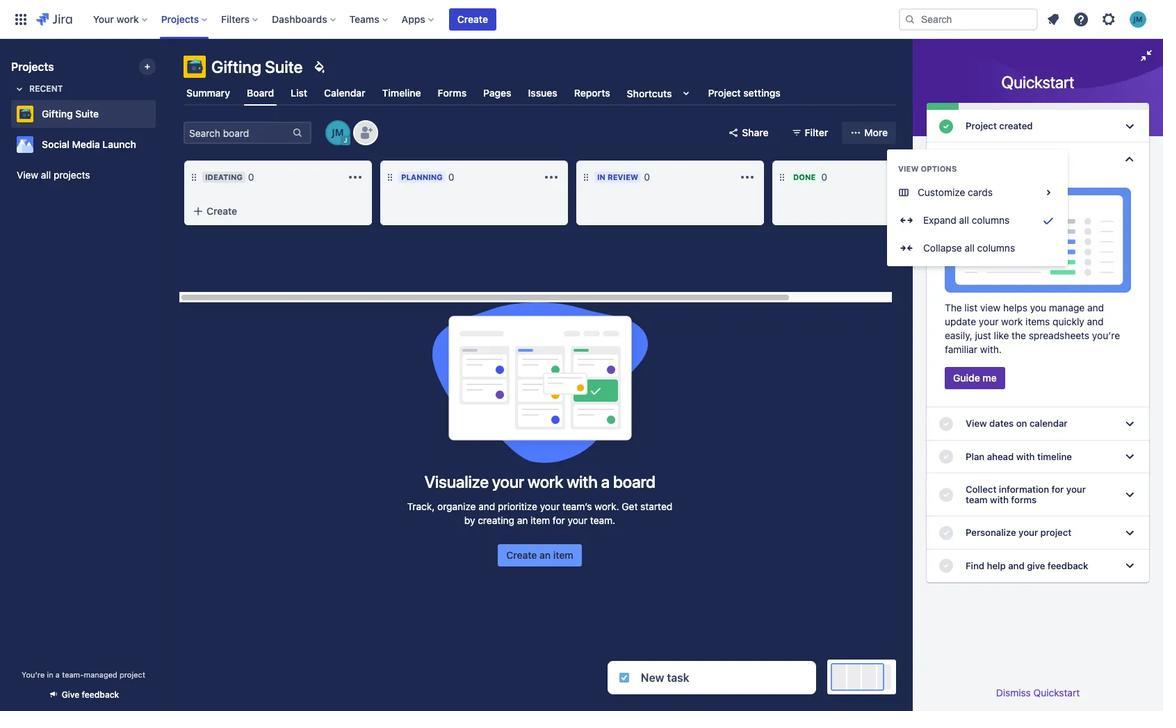 Task type: vqa. For each thing, say whether or not it's contained in the screenshot.
top Quickstart
yes



Task type: describe. For each thing, give the bounding box(es) containing it.
media
[[72, 138, 100, 150]]

visualize
[[425, 472, 489, 492]]

chevron image for plan ahead with timeline
[[1122, 449, 1139, 466]]

timeline link
[[380, 81, 424, 106]]

settings
[[744, 87, 781, 99]]

reports
[[574, 87, 611, 99]]

collect information for your team with forms button
[[927, 474, 1150, 517]]

done
[[794, 173, 816, 182]]

settings image
[[1101, 11, 1118, 27]]

guide me button
[[945, 368, 1006, 390]]

create an item
[[507, 550, 574, 561]]

item inside "track, organize and prioritize your team's work. get started by creating an item for your team."
[[531, 515, 550, 527]]

dismiss
[[997, 687, 1031, 699]]

apps
[[402, 13, 426, 25]]

0 for planning 0
[[449, 171, 455, 183]]

gifting suite link
[[11, 100, 150, 128]]

manage
[[1050, 302, 1085, 314]]

in review 0
[[598, 171, 650, 183]]

3 0 from the left
[[644, 171, 650, 183]]

ideating 0
[[205, 171, 254, 183]]

plan ahead with timeline button
[[927, 441, 1150, 474]]

forms link
[[435, 81, 470, 106]]

new task
[[641, 672, 690, 685]]

chevron image for project created
[[1122, 118, 1139, 135]]

the list view helps you manage and update your work items quickly and easily, just like the spreadsheets you're familiar with.
[[945, 302, 1121, 356]]

new
[[641, 672, 665, 685]]

personalize your project
[[966, 528, 1072, 539]]

collapse recent projects image
[[11, 81, 28, 97]]

and inside "track, organize and prioritize your team's work. get started by creating an item for your team."
[[479, 501, 496, 513]]

your down visualize your work with a board
[[540, 501, 560, 513]]

with.
[[981, 344, 1002, 356]]

add to starred image
[[152, 136, 168, 153]]

help
[[987, 560, 1006, 571]]

reports link
[[572, 81, 613, 106]]

help image
[[1073, 11, 1090, 27]]

quickly
[[1053, 316, 1085, 328]]

chevron image for collect information for your team with forms
[[1122, 487, 1139, 504]]

expand all columns
[[924, 214, 1010, 226]]

columns for expand all columns
[[972, 214, 1010, 226]]

customize cards
[[918, 186, 993, 198]]

calendar
[[1030, 418, 1068, 430]]

for inside "track, organize and prioritize your team's work. get started by creating an item for your team."
[[553, 515, 565, 527]]

0 horizontal spatial a
[[56, 671, 60, 680]]

give
[[62, 690, 80, 701]]

jeremy miller image
[[327, 122, 349, 144]]

chevron image for personalize your project
[[1122, 525, 1139, 542]]

familiar
[[945, 344, 978, 356]]

on
[[1017, 418, 1028, 430]]

1 vertical spatial quickstart
[[1034, 687, 1081, 699]]

collapse all columns
[[924, 242, 1016, 254]]

guide me
[[954, 372, 997, 384]]

column actions menu image for planning 0
[[543, 169, 560, 186]]

done 0
[[794, 171, 828, 183]]

teams
[[350, 13, 380, 25]]

list
[[291, 87, 308, 99]]

get
[[622, 501, 638, 513]]

team's
[[563, 501, 592, 513]]

give
[[1028, 560, 1046, 571]]

timeline
[[1038, 451, 1073, 462]]

0 vertical spatial quickstart
[[1002, 72, 1075, 92]]

dates
[[990, 418, 1014, 430]]

checked image for project
[[938, 118, 955, 135]]

feedback inside give feedback 'button'
[[82, 690, 119, 701]]

view dates on calendar
[[966, 418, 1068, 430]]

pages link
[[481, 81, 514, 106]]

filters button
[[217, 8, 264, 30]]

0 horizontal spatial gifting
[[42, 108, 73, 120]]

easily,
[[945, 330, 973, 342]]

0 vertical spatial a
[[601, 472, 610, 492]]

chevron image for find help and give feedback
[[1122, 558, 1139, 575]]

you're
[[1093, 330, 1121, 342]]

expand all columns button
[[888, 207, 1068, 234]]

1 horizontal spatial suite
[[265, 57, 303, 77]]

3 column actions menu image from the left
[[739, 169, 756, 186]]

the
[[1012, 330, 1027, 342]]

shortcuts
[[627, 87, 672, 99]]

work.
[[595, 501, 619, 513]]

tab list containing board
[[175, 81, 905, 106]]

column actions menu image for ideating 0
[[347, 169, 364, 186]]

board
[[614, 472, 656, 492]]

dismiss quickstart
[[997, 687, 1081, 699]]

project created
[[966, 120, 1033, 131]]

columns for collapse all columns
[[978, 242, 1016, 254]]

review
[[608, 173, 639, 182]]

track, organize and prioritize your team's work. get started by creating an item for your team.
[[407, 501, 673, 527]]

an inside "track, organize and prioritize your team's work. get started by creating an item for your team."
[[517, 515, 528, 527]]

prioritize
[[498, 501, 538, 513]]

banner containing your work
[[0, 0, 1164, 39]]

feedback inside find help and give feedback dropdown button
[[1048, 560, 1089, 571]]

project created button
[[927, 110, 1150, 143]]

creating
[[478, 515, 515, 527]]

project settings link
[[706, 81, 784, 106]]

apps button
[[398, 8, 440, 30]]

create button inside primary "element"
[[449, 8, 497, 30]]

timeline
[[382, 87, 421, 99]]

launch
[[103, 138, 136, 150]]

helps
[[1004, 302, 1028, 314]]

Search field
[[899, 8, 1039, 30]]

your
[[93, 13, 114, 25]]

collect
[[966, 484, 997, 495]]

plan
[[966, 451, 985, 462]]

view all projects link
[[11, 163, 156, 188]]

all for view
[[41, 169, 51, 181]]

create inside button
[[507, 550, 537, 561]]

share button
[[720, 122, 777, 144]]

collapse image
[[325, 169, 342, 186]]

more
[[865, 127, 888, 138]]

filters
[[221, 13, 250, 25]]

give feedback button
[[39, 684, 128, 707]]

project for project created
[[966, 120, 997, 131]]

task
[[667, 672, 690, 685]]

plan ahead with timeline
[[966, 451, 1073, 462]]

projects button
[[157, 8, 213, 30]]

with inside collect information for your team with forms
[[991, 495, 1009, 506]]

the
[[945, 302, 963, 314]]

0 for done 0
[[822, 171, 828, 183]]

social media launch link
[[11, 131, 150, 159]]



Task type: locate. For each thing, give the bounding box(es) containing it.
calendar
[[324, 87, 366, 99]]

0 horizontal spatial view
[[17, 169, 38, 181]]

like
[[995, 330, 1010, 342]]

item inside button
[[554, 550, 574, 561]]

gifting suite up social media launch "link"
[[42, 108, 99, 120]]

sidebar navigation image
[[152, 56, 182, 83]]

a right in
[[56, 671, 60, 680]]

in
[[598, 173, 606, 182]]

1 vertical spatial feedback
[[82, 690, 119, 701]]

1 chevron image from the top
[[1122, 151, 1139, 168]]

work
[[116, 13, 139, 25], [1002, 316, 1024, 328], [528, 472, 564, 492]]

social media launch
[[42, 138, 136, 150]]

checked image inside project created dropdown button
[[938, 118, 955, 135]]

0 vertical spatial columns
[[972, 214, 1010, 226]]

0 right ideating
[[248, 171, 254, 183]]

your work
[[93, 13, 139, 25]]

an down "track, organize and prioritize your team's work. get started by creating an item for your team."
[[540, 550, 551, 561]]

0 horizontal spatial create button
[[184, 199, 372, 224]]

1 horizontal spatial feedback
[[1048, 560, 1089, 571]]

and up creating
[[479, 501, 496, 513]]

0 vertical spatial create
[[458, 13, 488, 25]]

0 vertical spatial all
[[41, 169, 51, 181]]

1 horizontal spatial an
[[540, 550, 551, 561]]

0 vertical spatial checked image
[[938, 118, 955, 135]]

view left projects
[[17, 169, 38, 181]]

and inside dropdown button
[[1009, 560, 1025, 571]]

create inside primary "element"
[[458, 13, 488, 25]]

item down "track, organize and prioritize your team's work. get started by creating an item for your team."
[[554, 550, 574, 561]]

1 vertical spatial projects
[[11, 61, 54, 73]]

1 checked image from the top
[[938, 118, 955, 135]]

and up you're
[[1088, 316, 1104, 328]]

2 horizontal spatial work
[[1002, 316, 1024, 328]]

2 horizontal spatial column actions menu image
[[739, 169, 756, 186]]

a up work.
[[601, 472, 610, 492]]

notifications image
[[1046, 11, 1062, 27]]

4 checked image from the top
[[938, 558, 955, 575]]

columns down cards
[[972, 214, 1010, 226]]

2 horizontal spatial with
[[1017, 451, 1035, 462]]

with up team's
[[567, 472, 598, 492]]

all right the expand
[[960, 214, 970, 226]]

an inside button
[[540, 550, 551, 561]]

with right team
[[991, 495, 1009, 506]]

expand
[[924, 214, 957, 226]]

quickstart up project created dropdown button
[[1002, 72, 1075, 92]]

an down prioritize
[[517, 515, 528, 527]]

your
[[979, 316, 999, 328], [492, 472, 524, 492], [1067, 484, 1087, 495], [540, 501, 560, 513], [568, 515, 588, 527], [1019, 528, 1039, 539]]

0
[[248, 171, 254, 183], [449, 171, 455, 183], [644, 171, 650, 183], [822, 171, 828, 183]]

project
[[1041, 528, 1072, 539], [120, 671, 145, 680]]

0 horizontal spatial create
[[207, 205, 237, 217]]

1 0 from the left
[[248, 171, 254, 183]]

0 vertical spatial chevron image
[[1122, 151, 1139, 168]]

your inside collect information for your team with forms
[[1067, 484, 1087, 495]]

0 right done
[[822, 171, 828, 183]]

for
[[1052, 484, 1065, 495], [553, 515, 565, 527]]

1 vertical spatial all
[[960, 214, 970, 226]]

work up "track, organize and prioritize your team's work. get started by creating an item for your team."
[[528, 472, 564, 492]]

all left projects
[[41, 169, 51, 181]]

checked image down guide
[[938, 416, 955, 433]]

planning 0
[[401, 171, 455, 183]]

suite
[[265, 57, 303, 77], [75, 108, 99, 120]]

collect information for your team with forms
[[966, 484, 1087, 506]]

0 for ideating 0
[[248, 171, 254, 183]]

project right managed
[[120, 671, 145, 680]]

3 chevron image from the top
[[1122, 558, 1139, 575]]

2 vertical spatial with
[[991, 495, 1009, 506]]

0 horizontal spatial project
[[709, 87, 741, 99]]

checked image up customize
[[938, 151, 955, 168]]

view for view options
[[899, 164, 919, 173]]

customize cards button
[[888, 179, 1068, 207]]

team-
[[62, 671, 84, 680]]

chevron image inside find help and give feedback dropdown button
[[1122, 558, 1139, 575]]

collapse
[[924, 242, 963, 254]]

project for project settings
[[709, 87, 741, 99]]

work down 'helps'
[[1002, 316, 1024, 328]]

1 vertical spatial a
[[56, 671, 60, 680]]

1 vertical spatial work
[[1002, 316, 1024, 328]]

projects
[[54, 169, 90, 181]]

chevron image for view dates on calendar
[[1122, 416, 1139, 433]]

checked image left plan on the right bottom
[[938, 449, 955, 466]]

1 vertical spatial an
[[540, 550, 551, 561]]

with right ahead
[[1017, 451, 1035, 462]]

ideating
[[205, 173, 243, 182]]

view for view dates on calendar
[[966, 418, 987, 430]]

all inside button
[[965, 242, 975, 254]]

4 0 from the left
[[822, 171, 828, 183]]

forms
[[1012, 495, 1037, 506]]

2 horizontal spatial view
[[966, 418, 987, 430]]

forms
[[438, 87, 467, 99]]

appswitcher icon image
[[13, 11, 29, 27]]

1 checked image from the top
[[938, 151, 955, 168]]

checked image inside view dates on calendar dropdown button
[[938, 416, 955, 433]]

0 horizontal spatial work
[[116, 13, 139, 25]]

view dates on calendar button
[[927, 408, 1150, 441]]

3 checked image from the top
[[938, 449, 955, 466]]

0 horizontal spatial gifting suite
[[42, 108, 99, 120]]

0 horizontal spatial an
[[517, 515, 528, 527]]

columns
[[972, 214, 1010, 226], [978, 242, 1016, 254]]

checked image
[[938, 118, 955, 135], [938, 416, 955, 433], [938, 449, 955, 466]]

1 vertical spatial gifting suite
[[42, 108, 99, 120]]

0 horizontal spatial suite
[[75, 108, 99, 120]]

0 vertical spatial feedback
[[1048, 560, 1089, 571]]

0 vertical spatial item
[[531, 515, 550, 527]]

chevron image inside view dates on calendar dropdown button
[[1122, 416, 1139, 433]]

create button right apps popup button
[[449, 8, 497, 30]]

view inside "link"
[[17, 169, 38, 181]]

ahead
[[988, 451, 1014, 462]]

checked image inside personalize your project dropdown button
[[938, 525, 955, 542]]

checked image for personalize
[[938, 525, 955, 542]]

your down team's
[[568, 515, 588, 527]]

2 checked image from the top
[[938, 487, 955, 504]]

1 horizontal spatial column actions menu image
[[543, 169, 560, 186]]

chevron image inside project created dropdown button
[[1122, 118, 1139, 135]]

0 horizontal spatial feedback
[[82, 690, 119, 701]]

your down timeline
[[1067, 484, 1087, 495]]

projects up sidebar navigation icon
[[161, 13, 199, 25]]

1 vertical spatial create button
[[184, 199, 372, 224]]

list link
[[288, 81, 310, 106]]

for down timeline
[[1052, 484, 1065, 495]]

column actions menu image right collapse icon
[[543, 169, 560, 186]]

0 horizontal spatial column actions menu image
[[347, 169, 364, 186]]

work inside the your work popup button
[[116, 13, 139, 25]]

project left settings
[[709, 87, 741, 99]]

2 vertical spatial create
[[507, 550, 537, 561]]

1 horizontal spatial gifting
[[211, 57, 261, 77]]

find
[[966, 560, 985, 571]]

checked image for collect
[[938, 487, 955, 504]]

checked image for view
[[938, 416, 955, 433]]

1 vertical spatial project
[[120, 671, 145, 680]]

all inside "button"
[[960, 214, 970, 226]]

create project image
[[142, 61, 153, 72]]

view
[[981, 302, 1001, 314]]

1 horizontal spatial work
[[528, 472, 564, 492]]

0 vertical spatial for
[[1052, 484, 1065, 495]]

update
[[945, 316, 977, 328]]

0 vertical spatial gifting suite
[[211, 57, 303, 77]]

0 vertical spatial with
[[1017, 451, 1035, 462]]

2 vertical spatial chevron image
[[1122, 558, 1139, 575]]

for down team's
[[553, 515, 565, 527]]

by
[[465, 515, 475, 527]]

filter button
[[783, 122, 837, 144]]

work right your
[[116, 13, 139, 25]]

progress bar
[[927, 103, 1150, 110]]

0 horizontal spatial project
[[120, 671, 145, 680]]

1 horizontal spatial project
[[1041, 528, 1072, 539]]

view all projects
[[17, 169, 90, 181]]

pages
[[484, 87, 512, 99]]

project inside tab list
[[709, 87, 741, 99]]

view left 'options'
[[899, 164, 919, 173]]

0 vertical spatial create button
[[449, 8, 497, 30]]

projects inside projects "dropdown button"
[[161, 13, 199, 25]]

more button
[[843, 122, 897, 144]]

0 right review
[[644, 171, 650, 183]]

all right collapse
[[965, 242, 975, 254]]

chevron image inside personalize your project dropdown button
[[1122, 525, 1139, 542]]

0 vertical spatial suite
[[265, 57, 303, 77]]

columns down expand all columns "button"
[[978, 242, 1016, 254]]

your work button
[[89, 8, 153, 30]]

gifting suite inside gifting suite link
[[42, 108, 99, 120]]

find help and give feedback button
[[927, 550, 1150, 583]]

1 horizontal spatial for
[[1052, 484, 1065, 495]]

collapse image
[[521, 169, 538, 186]]

your inside the list view helps you manage and update your work items quickly and easily, just like the spreadsheets you're familiar with.
[[979, 316, 999, 328]]

view options group
[[888, 150, 1068, 266]]

issues
[[528, 87, 558, 99]]

customize
[[918, 186, 966, 198]]

checked image for find
[[938, 558, 955, 575]]

you
[[1031, 302, 1047, 314]]

checked image
[[938, 151, 955, 168], [938, 487, 955, 504], [938, 525, 955, 542], [938, 558, 955, 575]]

columns inside expand all columns "button"
[[972, 214, 1010, 226]]

primary element
[[8, 0, 899, 39]]

you're in a team-managed project
[[22, 671, 145, 680]]

2 chevron image from the top
[[1122, 416, 1139, 433]]

gifting down the recent
[[42, 108, 73, 120]]

0 vertical spatial work
[[116, 13, 139, 25]]

1 vertical spatial item
[[554, 550, 574, 561]]

quickstart
[[1002, 72, 1075, 92], [1034, 687, 1081, 699]]

chevron image
[[1122, 151, 1139, 168], [1122, 525, 1139, 542], [1122, 558, 1139, 575]]

1 vertical spatial columns
[[978, 242, 1016, 254]]

0 vertical spatial project
[[1041, 528, 1072, 539]]

suite up the media
[[75, 108, 99, 120]]

project inside dropdown button
[[1041, 528, 1072, 539]]

search image
[[905, 14, 916, 25]]

checked image for plan
[[938, 449, 955, 466]]

for inside collect information for your team with forms
[[1052, 484, 1065, 495]]

dashboards
[[272, 13, 327, 25]]

column actions menu image down share popup button
[[739, 169, 756, 186]]

items
[[1026, 316, 1051, 328]]

all for expand
[[960, 214, 970, 226]]

0 right the planning
[[449, 171, 455, 183]]

checked image left team
[[938, 487, 955, 504]]

item down prioritize
[[531, 515, 550, 527]]

1 chevron image from the top
[[1122, 118, 1139, 135]]

dashboards button
[[268, 8, 341, 30]]

Search board text field
[[185, 123, 291, 143]]

projects up the recent
[[11, 61, 54, 73]]

1 horizontal spatial item
[[554, 550, 574, 561]]

and right manage
[[1088, 302, 1105, 314]]

cards
[[968, 186, 993, 198]]

0 horizontal spatial item
[[531, 515, 550, 527]]

create down creating
[[507, 550, 537, 561]]

gifting up board
[[211, 57, 261, 77]]

checked image inside collect information for your team with forms dropdown button
[[938, 487, 955, 504]]

2 checked image from the top
[[938, 416, 955, 433]]

find help and give feedback
[[966, 560, 1089, 571]]

3 chevron image from the top
[[1122, 449, 1139, 466]]

1 horizontal spatial with
[[991, 495, 1009, 506]]

add people image
[[358, 125, 374, 141]]

1 column actions menu image from the left
[[347, 169, 364, 186]]

summary
[[186, 87, 230, 99]]

view left dates at the right
[[966, 418, 987, 430]]

project left the created
[[966, 120, 997, 131]]

project settings
[[709, 87, 781, 99]]

1 horizontal spatial view
[[899, 164, 919, 173]]

your profile and settings image
[[1130, 11, 1147, 27]]

column actions menu image right collapse image
[[347, 169, 364, 186]]

suite up list
[[265, 57, 303, 77]]

0 vertical spatial an
[[517, 515, 528, 527]]

1 horizontal spatial projects
[[161, 13, 199, 25]]

1 vertical spatial project
[[966, 120, 997, 131]]

feedback right 'give' on the bottom of the page
[[1048, 560, 1089, 571]]

2 horizontal spatial create
[[507, 550, 537, 561]]

feedback down managed
[[82, 690, 119, 701]]

planning
[[401, 173, 443, 182]]

project up find help and give feedback dropdown button
[[1041, 528, 1072, 539]]

create right apps popup button
[[458, 13, 488, 25]]

dismiss quickstart link
[[997, 687, 1081, 699]]

gifting suite up board
[[211, 57, 303, 77]]

2 vertical spatial work
[[528, 472, 564, 492]]

all inside "link"
[[41, 169, 51, 181]]

recent
[[29, 83, 63, 94]]

chevron image inside plan ahead with timeline dropdown button
[[1122, 449, 1139, 466]]

view inside group
[[899, 164, 919, 173]]

spreadsheets
[[1029, 330, 1090, 342]]

1 vertical spatial with
[[567, 472, 598, 492]]

1 vertical spatial suite
[[75, 108, 99, 120]]

banner
[[0, 0, 1164, 39]]

quickstart right dismiss
[[1034, 687, 1081, 699]]

0 horizontal spatial with
[[567, 472, 598, 492]]

0 vertical spatial projects
[[161, 13, 199, 25]]

1 vertical spatial for
[[553, 515, 565, 527]]

view inside dropdown button
[[966, 418, 987, 430]]

2 column actions menu image from the left
[[543, 169, 560, 186]]

create button down ideating 0 at left
[[184, 199, 372, 224]]

task icon image
[[619, 673, 630, 684]]

all for collapse
[[965, 242, 975, 254]]

your inside personalize your project dropdown button
[[1019, 528, 1039, 539]]

2 vertical spatial all
[[965, 242, 975, 254]]

issues link
[[526, 81, 561, 106]]

checked image left personalize
[[938, 525, 955, 542]]

1 horizontal spatial project
[[966, 120, 997, 131]]

create down ideating
[[207, 205, 237, 217]]

gifting
[[211, 57, 261, 77], [42, 108, 73, 120]]

view options
[[899, 164, 957, 173]]

1 horizontal spatial create
[[458, 13, 488, 25]]

checked image left find
[[938, 558, 955, 575]]

jira image
[[36, 11, 72, 27], [36, 11, 72, 27]]

guide
[[954, 372, 981, 384]]

project inside dropdown button
[[966, 120, 997, 131]]

personalize your project button
[[927, 517, 1150, 550]]

1 horizontal spatial a
[[601, 472, 610, 492]]

3 checked image from the top
[[938, 525, 955, 542]]

minimize image
[[1139, 47, 1155, 64]]

checked image inside plan ahead with timeline dropdown button
[[938, 449, 955, 466]]

1 vertical spatial checked image
[[938, 416, 955, 433]]

0 horizontal spatial for
[[553, 515, 565, 527]]

add to starred image
[[152, 106, 168, 122]]

and left 'give' on the bottom of the page
[[1009, 560, 1025, 571]]

your up find help and give feedback
[[1019, 528, 1039, 539]]

work inside the list view helps you manage and update your work items quickly and easily, just like the spreadsheets you're familiar with.
[[1002, 316, 1024, 328]]

0 vertical spatial gifting
[[211, 57, 261, 77]]

1 horizontal spatial gifting suite
[[211, 57, 303, 77]]

team
[[966, 495, 988, 506]]

your up prioritize
[[492, 472, 524, 492]]

column actions menu image
[[347, 169, 364, 186], [543, 169, 560, 186], [739, 169, 756, 186]]

filter
[[805, 127, 829, 138]]

with inside plan ahead with timeline dropdown button
[[1017, 451, 1035, 462]]

information
[[1000, 484, 1050, 495]]

a
[[601, 472, 610, 492], [56, 671, 60, 680]]

1 horizontal spatial create button
[[449, 8, 497, 30]]

track,
[[407, 501, 435, 513]]

checked image inside find help and give feedback dropdown button
[[938, 558, 955, 575]]

started
[[641, 501, 673, 513]]

columns inside collapse all columns button
[[978, 242, 1016, 254]]

view for view all projects
[[17, 169, 38, 181]]

set background color image
[[311, 58, 328, 75]]

0 vertical spatial project
[[709, 87, 741, 99]]

1 vertical spatial create
[[207, 205, 237, 217]]

list
[[965, 302, 978, 314]]

1 vertical spatial chevron image
[[1122, 525, 1139, 542]]

2 chevron image from the top
[[1122, 525, 1139, 542]]

4 chevron image from the top
[[1122, 487, 1139, 504]]

create button
[[449, 8, 497, 30], [184, 199, 372, 224]]

0 horizontal spatial projects
[[11, 61, 54, 73]]

2 vertical spatial checked image
[[938, 449, 955, 466]]

2 0 from the left
[[449, 171, 455, 183]]

team.
[[591, 515, 616, 527]]

1 vertical spatial gifting
[[42, 108, 73, 120]]

checked image up 'options'
[[938, 118, 955, 135]]

your down the view
[[979, 316, 999, 328]]

personalize
[[966, 528, 1017, 539]]

tab list
[[175, 81, 905, 106]]

chevron image
[[1122, 118, 1139, 135], [1122, 416, 1139, 433], [1122, 449, 1139, 466], [1122, 487, 1139, 504]]



